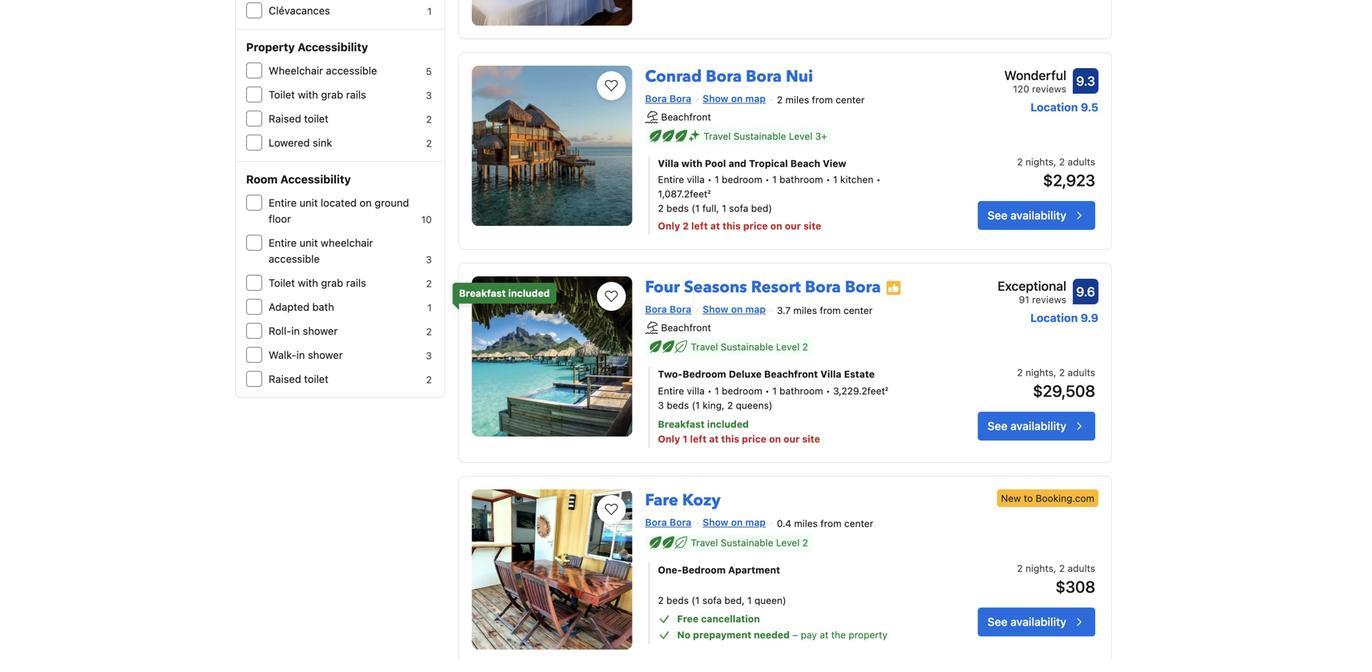Task type: vqa. For each thing, say whether or not it's contained in the screenshot.


Task type: locate. For each thing, give the bounding box(es) containing it.
from right 0.4
[[821, 518, 842, 530]]

raised toilet up the lowered sink
[[269, 113, 329, 125]]

0 horizontal spatial villa
[[658, 158, 679, 169]]

bedroom
[[722, 174, 762, 185], [722, 386, 762, 397]]

accessibility up wheelchair accessible
[[298, 40, 368, 54]]

bora bora for $2,923
[[645, 93, 692, 104]]

toilet with grab rails down wheelchair accessible
[[269, 89, 366, 101]]

0 vertical spatial availability
[[1011, 209, 1067, 222]]

on down queens)
[[769, 434, 781, 445]]

0 vertical spatial reviews
[[1032, 84, 1067, 95]]

0 vertical spatial shower
[[303, 325, 338, 337]]

adults inside 2 nights , 2 adults $2,923
[[1068, 156, 1095, 168]]

sofa
[[729, 203, 749, 214], [702, 595, 722, 607]]

availability down 2 nights , 2 adults $2,923
[[1011, 209, 1067, 222]]

2 map from the top
[[745, 304, 766, 315]]

toilet down wheelchair at left
[[269, 89, 295, 101]]

see availability link for fare kozy
[[978, 608, 1095, 637]]

1 map from the top
[[745, 93, 766, 104]]

on
[[731, 93, 743, 104], [360, 197, 372, 209], [770, 221, 782, 232], [731, 304, 743, 315], [769, 434, 781, 445], [731, 517, 743, 529]]

0 vertical spatial (1
[[692, 203, 700, 214]]

with inside villa with pool and tropical beach view entire villa • 1 bedroom • 1 bathroom • 1 kitchen • 1,087.2feet² 2 beds (1 full, 1 sofa bed) only 2 left at this price on our site
[[682, 158, 703, 169]]

1 vertical spatial villa
[[687, 386, 705, 397]]

bedroom up the 2 beds (1 sofa bed, 1 queen)
[[682, 565, 726, 576]]

1 vertical spatial toilet
[[269, 277, 295, 289]]

3 availability from the top
[[1011, 616, 1067, 629]]

2 vertical spatial map
[[745, 517, 766, 529]]

at inside villa with pool and tropical beach view entire villa • 1 bedroom • 1 bathroom • 1 kitchen • 1,087.2feet² 2 beds (1 full, 1 sofa bed) only 2 left at this price on our site
[[710, 221, 720, 232]]

villa inside villa with pool and tropical beach view entire villa • 1 bedroom • 1 bathroom • 1 kitchen • 1,087.2feet² 2 beds (1 full, 1 sofa bed) only 2 left at this price on our site
[[658, 158, 679, 169]]

sustainable for bora
[[734, 131, 786, 142]]

1 vertical spatial left
[[690, 434, 707, 445]]

beds
[[667, 203, 689, 214], [667, 400, 689, 411], [667, 595, 689, 607]]

3 bora bora from the top
[[645, 517, 692, 529]]

travel sustainable level 2 for $29,508
[[691, 341, 808, 353]]

villa left estate
[[821, 369, 842, 380]]

1
[[427, 6, 432, 17], [715, 174, 719, 185], [772, 174, 777, 185], [833, 174, 838, 185], [722, 203, 726, 214], [427, 302, 432, 314], [715, 386, 719, 397], [772, 386, 777, 397], [683, 434, 688, 445], [747, 595, 752, 607]]

2 nights from the top
[[1026, 367, 1054, 378]]

site down beach
[[804, 221, 821, 232]]

1 toilet from the top
[[269, 89, 295, 101]]

entire inside entire unit wheelchair accessible
[[269, 237, 297, 249]]

price
[[743, 221, 768, 232], [742, 434, 767, 445]]

0 vertical spatial adults
[[1068, 156, 1095, 168]]

our down two-bedroom deluxe beachfront villa estate link
[[784, 434, 800, 445]]

0 vertical spatial at
[[710, 221, 720, 232]]

2 vertical spatial availability
[[1011, 616, 1067, 629]]

, up $29,508
[[1054, 367, 1056, 378]]

accessible inside entire unit wheelchair accessible
[[269, 253, 320, 265]]

bora bora down four on the top
[[645, 304, 692, 315]]

show down "kozy"
[[703, 517, 729, 529]]

only inside villa with pool and tropical beach view entire villa • 1 bedroom • 1 bathroom • 1 kitchen • 1,087.2feet² 2 beds (1 full, 1 sofa bed) only 2 left at this price on our site
[[658, 221, 680, 232]]

nights up $29,508
[[1026, 367, 1054, 378]]

on inside two-bedroom deluxe beachfront villa estate entire villa • 1 bedroom • 1 bathroom • 3,229.2feet² 3 beds (1 king, 2 queens) breakfast included only 1 left at this price on our site
[[769, 434, 781, 445]]

price down queens)
[[742, 434, 767, 445]]

fare kozy image
[[472, 490, 632, 650]]

two-bedroom deluxe beachfront villa estate link
[[658, 367, 929, 382]]

toilet up adapted
[[269, 277, 295, 289]]

2 travel sustainable level 2 from the top
[[691, 538, 808, 549]]

reviews down exceptional
[[1032, 294, 1067, 306]]

only down 1,087.2feet²
[[658, 221, 680, 232]]

travel sustainable level 2 up deluxe
[[691, 341, 808, 353]]

only inside two-bedroom deluxe beachfront villa estate entire villa • 1 bedroom • 1 bathroom • 3,229.2feet² 3 beds (1 king, 2 queens) breakfast included only 1 left at this price on our site
[[658, 434, 680, 445]]

left inside villa with pool and tropical beach view entire villa • 1 bedroom • 1 bathroom • 1 kitchen • 1,087.2feet² 2 beds (1 full, 1 sofa bed) only 2 left at this price on our site
[[691, 221, 708, 232]]

1 vertical spatial this
[[721, 434, 740, 445]]

breakfast
[[459, 288, 506, 299], [658, 419, 705, 430]]

1 vertical spatial sofa
[[702, 595, 722, 607]]

map left 0.4
[[745, 517, 766, 529]]

2 toilet from the top
[[304, 373, 329, 385]]

0 vertical spatial toilet
[[304, 113, 329, 125]]

0 vertical spatial beds
[[667, 203, 689, 214]]

free
[[677, 614, 699, 625]]

3 for entire unit wheelchair accessible
[[426, 254, 432, 265]]

1 location from the top
[[1031, 101, 1078, 114]]

one-bedroom apartment link
[[658, 563, 929, 578]]

with for 2
[[298, 277, 318, 289]]

center
[[836, 94, 865, 105], [844, 305, 873, 316], [844, 518, 873, 530]]

2 beds from the top
[[667, 400, 689, 411]]

accessible down property accessibility
[[326, 65, 377, 77]]

bedroom down deluxe
[[722, 386, 762, 397]]

2 vertical spatial nights
[[1026, 563, 1054, 575]]

on left ground
[[360, 197, 372, 209]]

1 vertical spatial bora bora
[[645, 304, 692, 315]]

this inside two-bedroom deluxe beachfront villa estate entire villa • 1 bedroom • 1 bathroom • 3,229.2feet² 3 beds (1 king, 2 queens) breakfast included only 1 left at this price on our site
[[721, 434, 740, 445]]

toilet down the walk-in shower
[[304, 373, 329, 385]]

1 vertical spatial travel sustainable level 2
[[691, 538, 808, 549]]

walk-
[[269, 349, 296, 361]]

nights for fare kozy
[[1026, 563, 1054, 575]]

1 vertical spatial beds
[[667, 400, 689, 411]]

1 vertical spatial from
[[820, 305, 841, 316]]

availability down $29,508
[[1011, 420, 1067, 433]]

2 bora bora from the top
[[645, 304, 692, 315]]

1 vertical spatial bedroom
[[682, 565, 726, 576]]

grab up bath
[[321, 277, 343, 289]]

shower
[[303, 325, 338, 337], [308, 349, 343, 361]]

availability
[[1011, 209, 1067, 222], [1011, 420, 1067, 433], [1011, 616, 1067, 629]]

see availability link down the 2 nights , 2 adults $308
[[978, 608, 1095, 637]]

1 vertical spatial site
[[802, 434, 820, 445]]

1 vertical spatial in
[[296, 349, 305, 361]]

this
[[723, 221, 741, 232], [721, 434, 740, 445]]

sustainable
[[734, 131, 786, 142], [721, 341, 773, 353], [721, 538, 773, 549]]

bora bora
[[645, 93, 692, 104], [645, 304, 692, 315], [645, 517, 692, 529]]

entire unit wheelchair accessible
[[269, 237, 373, 265]]

0 vertical spatial left
[[691, 221, 708, 232]]

rails
[[346, 89, 366, 101], [346, 277, 366, 289]]

miles for $29,508
[[793, 305, 817, 316]]

(1 inside villa with pool and tropical beach view entire villa • 1 bedroom • 1 bathroom • 1 kitchen • 1,087.2feet² 2 beds (1 full, 1 sofa bed) only 2 left at this price on our site
[[692, 203, 700, 214]]

1 vertical spatial adults
[[1068, 367, 1095, 378]]

center for $29,508
[[844, 305, 873, 316]]

0 vertical spatial show on map
[[703, 93, 766, 104]]

beachfront down four on the top
[[661, 322, 711, 333]]

grab for 2
[[321, 277, 343, 289]]

villa
[[687, 174, 705, 185], [687, 386, 705, 397]]

left inside two-bedroom deluxe beachfront villa estate entire villa • 1 bedroom • 1 bathroom • 3,229.2feet² 3 beds (1 king, 2 queens) breakfast included only 1 left at this price on our site
[[690, 434, 707, 445]]

see availability for conrad bora bora nui
[[988, 209, 1067, 222]]

on left 0.4
[[731, 517, 743, 529]]

bora
[[706, 66, 742, 88], [746, 66, 782, 88], [645, 93, 667, 104], [670, 93, 692, 104], [805, 277, 841, 299], [845, 277, 881, 299], [645, 304, 667, 315], [670, 304, 692, 315], [645, 517, 667, 529], [670, 517, 692, 529]]

1 vertical spatial toilet with grab rails
[[269, 277, 366, 289]]

show for $29,508
[[703, 304, 729, 315]]

toilet for 3
[[269, 89, 295, 101]]

adapted
[[269, 301, 310, 313]]

see availability
[[988, 209, 1067, 222], [988, 420, 1067, 433], [988, 616, 1067, 629]]

from right 3.7
[[820, 305, 841, 316]]

nights inside 2 nights , 2 adults $2,923
[[1026, 156, 1054, 168]]

see availability link down $29,508
[[978, 412, 1095, 441]]

reviews inside wonderful 120 reviews
[[1032, 84, 1067, 95]]

sustainable up deluxe
[[721, 341, 773, 353]]

beachfront for $2,923
[[661, 111, 711, 123]]

(1 left full,
[[692, 203, 700, 214]]

(1 left the king,
[[692, 400, 700, 411]]

on down bed)
[[770, 221, 782, 232]]

price inside villa with pool and tropical beach view entire villa • 1 bedroom • 1 bathroom • 1 kitchen • 1,087.2feet² 2 beds (1 full, 1 sofa bed) only 2 left at this price on our site
[[743, 221, 768, 232]]

0 vertical spatial villa
[[687, 174, 705, 185]]

site down two-bedroom deluxe beachfront villa estate link
[[802, 434, 820, 445]]

0 horizontal spatial breakfast
[[459, 288, 506, 299]]

1 vertical spatial availability
[[1011, 420, 1067, 433]]

nights
[[1026, 156, 1054, 168], [1026, 367, 1054, 378], [1026, 563, 1054, 575]]

with down wheelchair at left
[[298, 89, 318, 101]]

our
[[785, 221, 801, 232], [784, 434, 800, 445]]

0 vertical spatial price
[[743, 221, 768, 232]]

1 show from the top
[[703, 93, 729, 104]]

9.6
[[1076, 284, 1095, 300]]

included
[[508, 288, 550, 299], [707, 419, 749, 430]]

conrad bora bora nui image
[[472, 66, 632, 226]]

see availability for fare kozy
[[988, 616, 1067, 629]]

1 vertical spatial toilet
[[304, 373, 329, 385]]

1 grab from the top
[[321, 89, 343, 101]]

2 show from the top
[[703, 304, 729, 315]]

2 toilet from the top
[[269, 277, 295, 289]]

1 rails from the top
[[346, 89, 366, 101]]

villa inside two-bedroom deluxe beachfront villa estate entire villa • 1 bedroom • 1 bathroom • 3,229.2feet² 3 beds (1 king, 2 queens) breakfast included only 1 left at this price on our site
[[687, 386, 705, 397]]

1 horizontal spatial accessible
[[326, 65, 377, 77]]

unit inside entire unit wheelchair accessible
[[300, 237, 318, 249]]

roll-
[[269, 325, 291, 337]]

0 vertical spatial with
[[298, 89, 318, 101]]

show on map down seasons
[[703, 304, 766, 315]]

site
[[804, 221, 821, 232], [802, 434, 820, 445]]

sofa up free cancellation
[[702, 595, 722, 607]]

1 vertical spatial villa
[[821, 369, 842, 380]]

left down full,
[[691, 221, 708, 232]]

1 only from the top
[[658, 221, 680, 232]]

1 beds from the top
[[667, 203, 689, 214]]

floor
[[269, 213, 291, 225]]

1 vertical spatial see
[[988, 420, 1008, 433]]

1 reviews from the top
[[1032, 84, 1067, 95]]

wonderful element
[[1004, 66, 1067, 85]]

entire inside two-bedroom deluxe beachfront villa estate entire villa • 1 bedroom • 1 bathroom • 3,229.2feet² 3 beds (1 king, 2 queens) breakfast included only 1 left at this price on our site
[[658, 386, 684, 397]]

0 vertical spatial our
[[785, 221, 801, 232]]

left down the king,
[[690, 434, 707, 445]]

1 travel sustainable level 2 from the top
[[691, 341, 808, 353]]

see availability down 2 nights , 2 adults $2,923
[[988, 209, 1067, 222]]

location 9.9
[[1031, 312, 1099, 325]]

1 nights from the top
[[1026, 156, 1054, 168]]

0 vertical spatial grab
[[321, 89, 343, 101]]

travel for bora
[[704, 131, 731, 142]]

bedroom inside two-bedroom deluxe beachfront villa estate entire villa • 1 bedroom • 1 bathroom • 3,229.2feet² 3 beds (1 king, 2 queens) breakfast included only 1 left at this price on our site
[[722, 386, 762, 397]]

breakfast included
[[459, 288, 550, 299]]

queens)
[[736, 400, 773, 411]]

travel up the king,
[[691, 341, 718, 353]]

3 see availability from the top
[[988, 616, 1067, 629]]

1 adults from the top
[[1068, 156, 1095, 168]]

1 vertical spatial at
[[709, 434, 719, 445]]

1 vertical spatial included
[[707, 419, 749, 430]]

with left pool
[[682, 158, 703, 169]]

lowered
[[269, 137, 310, 149]]

0 vertical spatial this
[[723, 221, 741, 232]]

on inside villa with pool and tropical beach view entire villa • 1 bedroom • 1 bathroom • 1 kitchen • 1,087.2feet² 2 beds (1 full, 1 sofa bed) only 2 left at this price on our site
[[770, 221, 782, 232]]

bora bora down conrad
[[645, 93, 692, 104]]

3
[[426, 90, 432, 101], [426, 254, 432, 265], [426, 350, 432, 362], [658, 400, 664, 411]]

see availability down $29,508
[[988, 420, 1067, 433]]

0 vertical spatial toilet
[[269, 89, 295, 101]]

nights down new to booking.com
[[1026, 563, 1054, 575]]

villa up 1,087.2feet²
[[687, 174, 705, 185]]

travel up pool
[[704, 131, 731, 142]]

unit inside entire unit located on ground floor
[[300, 197, 318, 209]]

villa inside villa with pool and tropical beach view entire villa • 1 bedroom • 1 bathroom • 1 kitchen • 1,087.2feet² 2 beds (1 full, 1 sofa bed) only 2 left at this price on our site
[[687, 174, 705, 185]]

miles right 0.4
[[794, 518, 818, 530]]

1 toilet with grab rails from the top
[[269, 89, 366, 101]]

2
[[777, 94, 783, 105], [426, 114, 432, 125], [426, 138, 432, 149], [1017, 156, 1023, 168], [1059, 156, 1065, 168], [658, 203, 664, 214], [683, 221, 689, 232], [426, 278, 432, 289], [426, 326, 432, 338], [802, 341, 808, 353], [1017, 367, 1023, 378], [1059, 367, 1065, 378], [426, 374, 432, 386], [727, 400, 733, 411], [802, 538, 808, 549], [1017, 563, 1023, 575], [1059, 563, 1065, 575], [658, 595, 664, 607]]

1 vertical spatial raised
[[269, 373, 301, 385]]

3,229.2feet²
[[833, 386, 888, 397]]

1 vertical spatial with
[[682, 158, 703, 169]]

1 horizontal spatial breakfast
[[658, 419, 705, 430]]

at
[[710, 221, 720, 232], [709, 434, 719, 445], [820, 630, 829, 641]]

1 vertical spatial center
[[844, 305, 873, 316]]

1 unit from the top
[[300, 197, 318, 209]]

1 vertical spatial (1
[[692, 400, 700, 411]]

reviews for $2,923
[[1032, 84, 1067, 95]]

center up view
[[836, 94, 865, 105]]

level up two-bedroom deluxe beachfront villa estate link
[[776, 341, 800, 353]]

pay
[[801, 630, 817, 641]]

site inside two-bedroom deluxe beachfront villa estate entire villa • 1 bedroom • 1 bathroom • 3,229.2feet² 3 beds (1 king, 2 queens) breakfast included only 1 left at this price on our site
[[802, 434, 820, 445]]

entire
[[658, 174, 684, 185], [269, 197, 297, 209], [269, 237, 297, 249], [658, 386, 684, 397]]

adults for fare kozy
[[1068, 563, 1095, 575]]

adults up $29,508
[[1068, 367, 1095, 378]]

sofa left bed)
[[729, 203, 749, 214]]

the
[[831, 630, 846, 641]]

2 location from the top
[[1031, 312, 1078, 325]]

0 vertical spatial site
[[804, 221, 821, 232]]

0 vertical spatial see availability
[[988, 209, 1067, 222]]

in for walk-
[[296, 349, 305, 361]]

entire inside entire unit located on ground floor
[[269, 197, 297, 209]]

$2,923
[[1043, 171, 1095, 190]]

1 vertical spatial miles
[[793, 305, 817, 316]]

beachfront inside two-bedroom deluxe beachfront villa estate entire villa • 1 bedroom • 1 bathroom • 3,229.2feet² 3 beds (1 king, 2 queens) breakfast included only 1 left at this price on our site
[[764, 369, 818, 380]]

0 vertical spatial ,
[[1054, 156, 1056, 168]]

1 availability from the top
[[1011, 209, 1067, 222]]

1 vertical spatial location
[[1031, 312, 1078, 325]]

–
[[793, 630, 798, 641]]

2 vertical spatial adults
[[1068, 563, 1095, 575]]

2 raised from the top
[[269, 373, 301, 385]]

beds up free
[[667, 595, 689, 607]]

1 show on map from the top
[[703, 93, 766, 104]]

2 vertical spatial sustainable
[[721, 538, 773, 549]]

adults for conrad bora bora nui
[[1068, 156, 1095, 168]]

3 inside two-bedroom deluxe beachfront villa estate entire villa • 1 bedroom • 1 bathroom • 3,229.2feet² 3 beds (1 king, 2 queens) breakfast included only 1 left at this price on our site
[[658, 400, 664, 411]]

bora bora down fare
[[645, 517, 692, 529]]

rails for 3
[[346, 89, 366, 101]]

prepayment
[[693, 630, 751, 641]]

2 rails from the top
[[346, 277, 366, 289]]

2 see from the top
[[988, 420, 1008, 433]]

0 vertical spatial bedroom
[[722, 174, 762, 185]]

location for $29,508
[[1031, 312, 1078, 325]]

in down adapted bath
[[291, 325, 300, 337]]

2 vertical spatial show on map
[[703, 517, 766, 529]]

toilet up sink
[[304, 113, 329, 125]]

2 see availability link from the top
[[978, 412, 1095, 441]]

2 vertical spatial see availability link
[[978, 608, 1095, 637]]

1 (1 from the top
[[692, 203, 700, 214]]

2 raised toilet from the top
[[269, 373, 329, 385]]

3 show on map from the top
[[703, 517, 766, 529]]

1 horizontal spatial sofa
[[729, 203, 749, 214]]

2 vertical spatial show
[[703, 517, 729, 529]]

2 (1 from the top
[[692, 400, 700, 411]]

our inside two-bedroom deluxe beachfront villa estate entire villa • 1 bedroom • 1 bathroom • 3,229.2feet² 3 beds (1 king, 2 queens) breakfast included only 1 left at this price on our site
[[784, 434, 800, 445]]

(1 inside two-bedroom deluxe beachfront villa estate entire villa • 1 bedroom • 1 bathroom • 3,229.2feet² 3 beds (1 king, 2 queens) breakfast included only 1 left at this price on our site
[[692, 400, 700, 411]]

unit down the room accessibility at the top left of the page
[[300, 197, 318, 209]]

toilet with grab rails up bath
[[269, 277, 366, 289]]

travel
[[704, 131, 731, 142], [691, 341, 718, 353], [691, 538, 718, 549]]

see for fare kozy
[[988, 616, 1008, 629]]

in down the roll-in shower
[[296, 349, 305, 361]]

adults
[[1068, 156, 1095, 168], [1068, 367, 1095, 378], [1068, 563, 1095, 575]]

center right 0.4
[[844, 518, 873, 530]]

at inside two-bedroom deluxe beachfront villa estate entire villa • 1 bedroom • 1 bathroom • 3,229.2feet² 3 beds (1 king, 2 queens) breakfast included only 1 left at this price on our site
[[709, 434, 719, 445]]

entire up floor
[[269, 197, 297, 209]]

2 vertical spatial bora bora
[[645, 517, 692, 529]]

availability for conrad bora bora nui
[[1011, 209, 1067, 222]]

accessible down floor
[[269, 253, 320, 265]]

1 vertical spatial beachfront
[[661, 322, 711, 333]]

level down 0.4
[[776, 538, 800, 549]]

shower for roll-in shower
[[303, 325, 338, 337]]

this down the king,
[[721, 434, 740, 445]]

booking.com
[[1036, 493, 1095, 505]]

wonderful
[[1004, 68, 1067, 83]]

1 bathroom from the top
[[780, 174, 823, 185]]

level for conrad bora bora nui
[[789, 131, 813, 142]]

2 nights , 2 adults $2,923
[[1017, 156, 1095, 190]]

3 adults from the top
[[1068, 563, 1095, 575]]

adults inside the 2 nights , 2 adults $308
[[1068, 563, 1095, 575]]

show on map down conrad bora bora nui
[[703, 93, 766, 104]]

2 grab from the top
[[321, 277, 343, 289]]

0 vertical spatial accessible
[[326, 65, 377, 77]]

2 bedroom from the top
[[722, 386, 762, 397]]

, for fare kozy
[[1054, 563, 1056, 575]]

entire down floor
[[269, 237, 297, 249]]

2 availability from the top
[[1011, 420, 1067, 433]]

bathroom inside villa with pool and tropical beach view entire villa • 1 bedroom • 1 bathroom • 1 kitchen • 1,087.2feet² 2 beds (1 full, 1 sofa bed) only 2 left at this price on our site
[[780, 174, 823, 185]]

only up fare kozy link
[[658, 434, 680, 445]]

breakfast inside two-bedroom deluxe beachfront villa estate entire villa • 1 bedroom • 1 bathroom • 3,229.2feet² 3 beds (1 king, 2 queens) breakfast included only 1 left at this price on our site
[[658, 419, 705, 430]]

villa up 1,087.2feet²
[[658, 158, 679, 169]]

1 vertical spatial grab
[[321, 277, 343, 289]]

with up adapted bath
[[298, 277, 318, 289]]

2 nights , 2 adults $29,508
[[1017, 367, 1095, 400]]

villa
[[658, 158, 679, 169], [821, 369, 842, 380]]

3 see availability link from the top
[[978, 608, 1095, 637]]

reviews inside the exceptional 91 reviews
[[1032, 294, 1067, 306]]

1 vertical spatial bedroom
[[722, 386, 762, 397]]

level for fare kozy
[[776, 538, 800, 549]]

2 vertical spatial beds
[[667, 595, 689, 607]]

price inside two-bedroom deluxe beachfront villa estate entire villa • 1 bedroom • 1 bathroom • 3,229.2feet² 3 beds (1 king, 2 queens) breakfast included only 1 left at this price on our site
[[742, 434, 767, 445]]

show
[[703, 93, 729, 104], [703, 304, 729, 315], [703, 517, 729, 529]]

1 see from the top
[[988, 209, 1008, 222]]

2 vertical spatial beachfront
[[764, 369, 818, 380]]

1 see availability link from the top
[[978, 201, 1095, 230]]

bedroom down the and
[[722, 174, 762, 185]]

raised up 'lowered'
[[269, 113, 301, 125]]

sustainable up apartment
[[721, 538, 773, 549]]

1 bora bora from the top
[[645, 93, 692, 104]]

3 show from the top
[[703, 517, 729, 529]]

2 villa from the top
[[687, 386, 705, 397]]

0 vertical spatial raised toilet
[[269, 113, 329, 125]]

miles down the nui
[[786, 94, 809, 105]]

center for $2,923
[[836, 94, 865, 105]]

0 vertical spatial show
[[703, 93, 729, 104]]

one-bedroom apartment
[[658, 565, 780, 576]]

from for $29,508
[[820, 305, 841, 316]]

3 map from the top
[[745, 517, 766, 529]]

3 see from the top
[[988, 616, 1008, 629]]

see availability link down 2 nights , 2 adults $2,923
[[978, 201, 1095, 230]]

accessibility for property accessibility
[[298, 40, 368, 54]]

2 vertical spatial see
[[988, 616, 1008, 629]]

3+
[[815, 131, 827, 142]]

1 villa from the top
[[687, 174, 705, 185]]

availability down the 2 nights , 2 adults $308
[[1011, 616, 1067, 629]]

0 vertical spatial only
[[658, 221, 680, 232]]

1 bedroom from the top
[[722, 174, 762, 185]]

, inside 2 nights , 2 adults $2,923
[[1054, 156, 1056, 168]]

scored 9.3 element
[[1073, 68, 1099, 94]]

1 vertical spatial see availability link
[[978, 412, 1095, 441]]

raised down the walk-
[[269, 373, 301, 385]]

left
[[691, 221, 708, 232], [690, 434, 707, 445]]

location down wonderful 120 reviews
[[1031, 101, 1078, 114]]

3 nights from the top
[[1026, 563, 1054, 575]]

conrad
[[645, 66, 702, 88]]

four seasons resort bora bora image
[[472, 277, 632, 437]]

this property is part of our preferred partner program. it's committed to providing excellent service and good value. it'll pay us a higher commission if you make a booking. image
[[886, 280, 902, 296], [886, 280, 902, 296]]

2 reviews from the top
[[1032, 294, 1067, 306]]

beachfront
[[661, 111, 711, 123], [661, 322, 711, 333], [764, 369, 818, 380]]

1 see availability from the top
[[988, 209, 1067, 222]]

bathroom inside two-bedroom deluxe beachfront villa estate entire villa • 1 bedroom • 1 bathroom • 3,229.2feet² 3 beds (1 king, 2 queens) breakfast included only 1 left at this price on our site
[[780, 386, 823, 397]]

1 vertical spatial accessible
[[269, 253, 320, 265]]

beachfront for $29,508
[[661, 322, 711, 333]]

1 , from the top
[[1054, 156, 1056, 168]]

0 vertical spatial bora bora
[[645, 93, 692, 104]]

2 beds (1 sofa bed, 1 queen)
[[658, 595, 786, 607]]

accessibility up located at the left of the page
[[280, 173, 351, 186]]

availability for fare kozy
[[1011, 616, 1067, 629]]

this down the and
[[723, 221, 741, 232]]

entire down 'two-'
[[658, 386, 684, 397]]

level left 3+
[[789, 131, 813, 142]]

0 vertical spatial travel sustainable level 2
[[691, 341, 808, 353]]

unit for located
[[300, 197, 318, 209]]

with for 3
[[298, 89, 318, 101]]

0 vertical spatial beachfront
[[661, 111, 711, 123]]

0 vertical spatial sofa
[[729, 203, 749, 214]]

beds down 1,087.2feet²
[[667, 203, 689, 214]]

0 vertical spatial nights
[[1026, 156, 1054, 168]]

1 vertical spatial bathroom
[[780, 386, 823, 397]]

adults up $2,923
[[1068, 156, 1095, 168]]

villa up the king,
[[687, 386, 705, 397]]

2 vertical spatial see availability
[[988, 616, 1067, 629]]

• left the "3,229.2feet²"
[[826, 386, 830, 397]]

1 vertical spatial accessibility
[[280, 173, 351, 186]]

2 vertical spatial miles
[[794, 518, 818, 530]]

2 toilet with grab rails from the top
[[269, 277, 366, 289]]

pool
[[705, 158, 726, 169]]

2 bathroom from the top
[[780, 386, 823, 397]]

0 vertical spatial rails
[[346, 89, 366, 101]]

one-
[[658, 565, 682, 576]]

0 vertical spatial breakfast
[[459, 288, 506, 299]]

0 vertical spatial see
[[988, 209, 1008, 222]]

1 vertical spatial see availability
[[988, 420, 1067, 433]]

nights inside the 2 nights , 2 adults $308
[[1026, 563, 1054, 575]]

• down view
[[826, 174, 830, 185]]

2 only from the top
[[658, 434, 680, 445]]

0 vertical spatial bathroom
[[780, 174, 823, 185]]

2 vertical spatial (1
[[692, 595, 700, 607]]

2 unit from the top
[[300, 237, 318, 249]]

, inside the 2 nights , 2 adults $308
[[1054, 563, 1056, 575]]

bedroom inside two-bedroom deluxe beachfront villa estate entire villa • 1 bedroom • 1 bathroom • 3,229.2feet² 3 beds (1 king, 2 queens) breakfast included only 1 left at this price on our site
[[683, 369, 726, 380]]

clévacances
[[269, 4, 330, 16]]

, up $2,923
[[1054, 156, 1056, 168]]

entire inside villa with pool and tropical beach view entire villa • 1 bedroom • 1 bathroom • 1 kitchen • 1,087.2feet² 2 beds (1 full, 1 sofa bed) only 2 left at this price on our site
[[658, 174, 684, 185]]

our down villa with pool and tropical beach view link on the top
[[785, 221, 801, 232]]

grab
[[321, 89, 343, 101], [321, 277, 343, 289]]

1 vertical spatial sustainable
[[721, 341, 773, 353]]

0 vertical spatial center
[[836, 94, 865, 105]]

miles right 3.7
[[793, 305, 817, 316]]

0 vertical spatial villa
[[658, 158, 679, 169]]

,
[[1054, 156, 1056, 168], [1054, 367, 1056, 378], [1054, 563, 1056, 575]]

reviews
[[1032, 84, 1067, 95], [1032, 294, 1067, 306]]

raised
[[269, 113, 301, 125], [269, 373, 301, 385]]

1 vertical spatial map
[[745, 304, 766, 315]]

2 adults from the top
[[1068, 367, 1095, 378]]

location down the exceptional 91 reviews
[[1031, 312, 1078, 325]]

0 vertical spatial toilet with grab rails
[[269, 89, 366, 101]]

3 , from the top
[[1054, 563, 1056, 575]]

our inside villa with pool and tropical beach view entire villa • 1 bedroom • 1 bathroom • 1 kitchen • 1,087.2feet² 2 beds (1 full, 1 sofa bed) only 2 left at this price on our site
[[785, 221, 801, 232]]

1 vertical spatial show on map
[[703, 304, 766, 315]]

nights for conrad bora bora nui
[[1026, 156, 1054, 168]]

nights inside "2 nights , 2 adults $29,508"
[[1026, 367, 1054, 378]]

beachfront down conrad
[[661, 111, 711, 123]]

2 , from the top
[[1054, 367, 1056, 378]]

2 show on map from the top
[[703, 304, 766, 315]]



Task type: describe. For each thing, give the bounding box(es) containing it.
$308
[[1056, 578, 1095, 597]]

fare kozy link
[[645, 484, 721, 512]]

new
[[1001, 493, 1021, 505]]

accessibility for room accessibility
[[280, 173, 351, 186]]

tropical
[[749, 158, 788, 169]]

bedroom for one-
[[682, 565, 726, 576]]

bedroom for two-
[[683, 369, 726, 380]]

two-
[[658, 369, 683, 380]]

shower for walk-in shower
[[308, 349, 343, 361]]

adults inside "2 nights , 2 adults $29,508"
[[1068, 367, 1095, 378]]

show for $2,923
[[703, 93, 729, 104]]

91
[[1019, 294, 1029, 306]]

scored 9.6 element
[[1073, 279, 1099, 305]]

unit for wheelchair
[[300, 237, 318, 249]]

1 toilet from the top
[[304, 113, 329, 125]]

entire unit located on ground floor
[[269, 197, 409, 225]]

wheelchair
[[321, 237, 373, 249]]

to
[[1024, 493, 1033, 505]]

reviews for $29,508
[[1032, 294, 1067, 306]]

fare kozy
[[645, 490, 721, 512]]

two-bedroom deluxe beachfront villa estate entire villa • 1 bedroom • 1 bathroom • 3,229.2feet² 3 beds (1 king, 2 queens) breakfast included only 1 left at this price on our site
[[658, 369, 888, 445]]

• up queens)
[[765, 386, 770, 397]]

needed
[[754, 630, 790, 641]]

1 vertical spatial travel
[[691, 341, 718, 353]]

2 miles from center
[[777, 94, 865, 105]]

exceptional element
[[998, 277, 1067, 296]]

resort
[[751, 277, 801, 299]]

villa inside two-bedroom deluxe beachfront villa estate entire villa • 1 bedroom • 1 bathroom • 3,229.2feet² 3 beds (1 king, 2 queens) breakfast included only 1 left at this price on our site
[[821, 369, 842, 380]]

see availability link for conrad bora bora nui
[[978, 201, 1095, 230]]

show on map for $2,923
[[703, 93, 766, 104]]

from for $2,923
[[812, 94, 833, 105]]

this inside villa with pool and tropical beach view entire villa • 1 bedroom • 1 bathroom • 1 kitchen • 1,087.2feet² 2 beds (1 full, 1 sofa bed) only 2 left at this price on our site
[[723, 221, 741, 232]]

1 raised toilet from the top
[[269, 113, 329, 125]]

toilet with grab rails for 2
[[269, 277, 366, 289]]

four seasons resort bora bora
[[645, 277, 881, 299]]

0.4 miles from center
[[777, 518, 873, 530]]

in for roll-
[[291, 325, 300, 337]]

no
[[677, 630, 691, 641]]

bath
[[312, 301, 334, 313]]

bora bora for $29,508
[[645, 304, 692, 315]]

travel sustainable level 2 for $308
[[691, 538, 808, 549]]

• up the king,
[[707, 386, 712, 397]]

3 for walk-in shower
[[426, 350, 432, 362]]

bedroom inside villa with pool and tropical beach view entire villa • 1 bedroom • 1 bathroom • 1 kitchen • 1,087.2feet² 2 beds (1 full, 1 sofa bed) only 2 left at this price on our site
[[722, 174, 762, 185]]

wonderful 120 reviews
[[1004, 68, 1067, 95]]

full,
[[702, 203, 719, 214]]

2 see availability from the top
[[988, 420, 1067, 433]]

nui
[[786, 66, 813, 88]]

3 beds from the top
[[667, 595, 689, 607]]

9.3
[[1076, 74, 1095, 89]]

conrad bora bora nui
[[645, 66, 813, 88]]

exceptional
[[998, 279, 1067, 294]]

2 vertical spatial center
[[844, 518, 873, 530]]

wheelchair
[[269, 65, 323, 77]]

kitchen
[[840, 174, 874, 185]]

1 vertical spatial level
[[776, 341, 800, 353]]

no prepayment needed – pay at the property
[[677, 630, 888, 641]]

wheelchair accessible
[[269, 65, 377, 77]]

beach
[[791, 158, 820, 169]]

3.7
[[777, 305, 791, 316]]

• down pool
[[707, 174, 712, 185]]

villa with pool and tropical beach view entire villa • 1 bedroom • 1 bathroom • 1 kitchen • 1,087.2feet² 2 beds (1 full, 1 sofa bed) only 2 left at this price on our site
[[658, 158, 881, 232]]

kozy
[[682, 490, 721, 512]]

see for conrad bora bora nui
[[988, 209, 1008, 222]]

3.7 miles from center
[[777, 305, 873, 316]]

miles for $2,923
[[786, 94, 809, 105]]

room accessibility
[[246, 173, 351, 186]]

property
[[246, 40, 295, 54]]

seasons
[[684, 277, 747, 299]]

bed)
[[751, 203, 772, 214]]

beds inside villa with pool and tropical beach view entire villa • 1 bedroom • 1 bathroom • 1 kitchen • 1,087.2feet² 2 beds (1 full, 1 sofa bed) only 2 left at this price on our site
[[667, 203, 689, 214]]

9.9
[[1081, 312, 1099, 325]]

lowered sink
[[269, 137, 332, 149]]

included inside two-bedroom deluxe beachfront villa estate entire villa • 1 bedroom • 1 bathroom • 3,229.2feet² 3 beds (1 king, 2 queens) breakfast included only 1 left at this price on our site
[[707, 419, 749, 430]]

2 vertical spatial at
[[820, 630, 829, 641]]

four
[[645, 277, 680, 299]]

0 horizontal spatial included
[[508, 288, 550, 299]]

apartment
[[728, 565, 780, 576]]

fare
[[645, 490, 678, 512]]

3 for toilet with grab rails
[[426, 90, 432, 101]]

0 horizontal spatial sofa
[[702, 595, 722, 607]]

on down conrad bora bora nui
[[731, 93, 743, 104]]

2 vertical spatial from
[[821, 518, 842, 530]]

view
[[823, 158, 846, 169]]

rails for 2
[[346, 277, 366, 289]]

1,087.2feet²
[[658, 188, 711, 200]]

located
[[321, 197, 357, 209]]

$29,508
[[1033, 382, 1095, 400]]

estate
[[844, 369, 875, 380]]

sink
[[313, 137, 332, 149]]

on inside entire unit located on ground floor
[[360, 197, 372, 209]]

2 inside two-bedroom deluxe beachfront villa estate entire villa • 1 bedroom • 1 bathroom • 3,229.2feet² 3 beds (1 king, 2 queens) breakfast included only 1 left at this price on our site
[[727, 400, 733, 411]]

travel sustainable level 3+
[[704, 131, 827, 142]]

conrad bora bora nui link
[[645, 59, 813, 88]]

grab for 3
[[321, 89, 343, 101]]

10
[[421, 214, 432, 225]]

show on map for $29,508
[[703, 304, 766, 315]]

9.5
[[1081, 101, 1099, 114]]

sofa inside villa with pool and tropical beach view entire villa • 1 bedroom • 1 bathroom • 1 kitchen • 1,087.2feet² 2 beds (1 full, 1 sofa bed) only 2 left at this price on our site
[[729, 203, 749, 214]]

, for conrad bora bora nui
[[1054, 156, 1056, 168]]

sustainable for kozy
[[721, 538, 773, 549]]

property
[[849, 630, 888, 641]]

0.4
[[777, 518, 791, 530]]

1 raised from the top
[[269, 113, 301, 125]]

ground
[[375, 197, 409, 209]]

free cancellation
[[677, 614, 760, 625]]

four seasons resort bora bora link
[[645, 270, 881, 299]]

location for $2,923
[[1031, 101, 1078, 114]]

travel for kozy
[[691, 538, 718, 549]]

and
[[729, 158, 747, 169]]

adapted bath
[[269, 301, 334, 313]]

property accessibility
[[246, 40, 368, 54]]

bed,
[[725, 595, 745, 607]]

map for $29,508
[[745, 304, 766, 315]]

beds inside two-bedroom deluxe beachfront villa estate entire villa • 1 bedroom • 1 bathroom • 3,229.2feet² 3 beds (1 king, 2 queens) breakfast included only 1 left at this price on our site
[[667, 400, 689, 411]]

exceptional 91 reviews
[[998, 279, 1067, 306]]

, inside "2 nights , 2 adults $29,508"
[[1054, 367, 1056, 378]]

location 9.5
[[1031, 101, 1099, 114]]

map for $2,923
[[745, 93, 766, 104]]

toilet for 2
[[269, 277, 295, 289]]

room
[[246, 173, 278, 186]]

villa with pool and tropical beach view link
[[658, 156, 929, 171]]

• down tropical
[[765, 174, 770, 185]]

• right kitchen
[[876, 174, 881, 185]]

cancellation
[[701, 614, 760, 625]]

3 (1 from the top
[[692, 595, 700, 607]]

roll-in shower
[[269, 325, 338, 337]]

site inside villa with pool and tropical beach view entire villa • 1 bedroom • 1 bathroom • 1 kitchen • 1,087.2feet² 2 beds (1 full, 1 sofa bed) only 2 left at this price on our site
[[804, 221, 821, 232]]

deluxe
[[729, 369, 762, 380]]

new to booking.com
[[1001, 493, 1095, 505]]

queen)
[[755, 595, 786, 607]]

2 nights , 2 adults $308
[[1017, 563, 1095, 597]]

on down seasons
[[731, 304, 743, 315]]

toilet with grab rails for 3
[[269, 89, 366, 101]]

walk-in shower
[[269, 349, 343, 361]]



